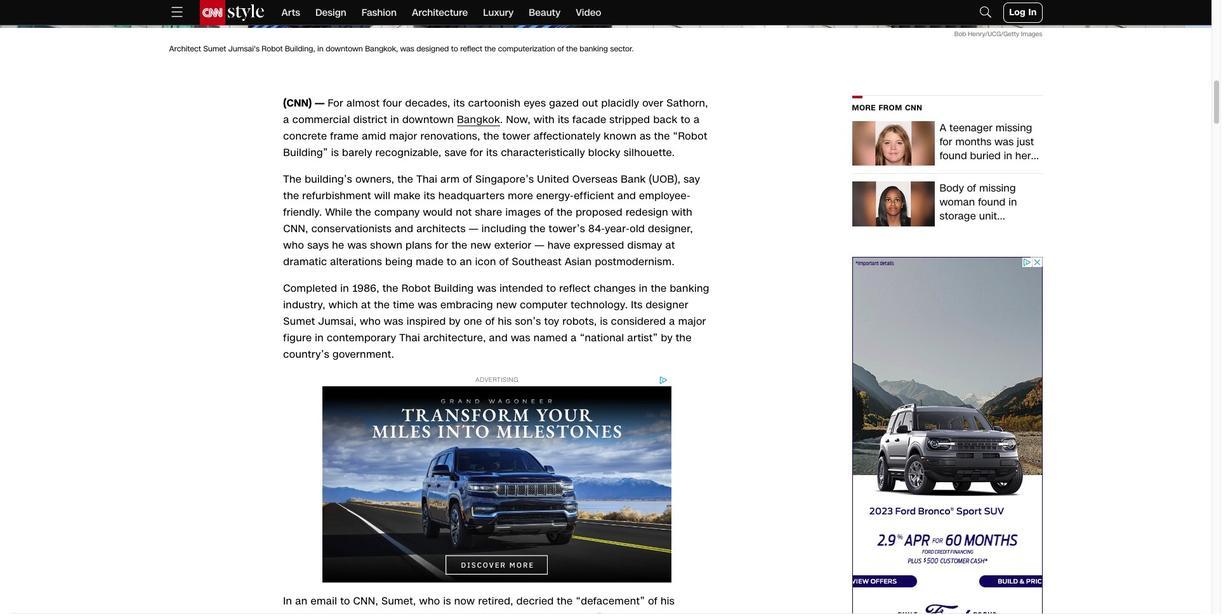 Task type: describe. For each thing, give the bounding box(es) containing it.
time
[[393, 298, 415, 312]]

was inside the building's owners, the thai arm of singapore's united overseas bank (uob), say the refurbishment will make its headquarters more energy-efficient and employee- friendly. while the company would not share images of the proposed redesign with cnn, conservationists and architects — including the tower's 84-year-old designer, who says he was shown plans for the new exterior — have expressed dismay at dramatic alterations being made to an icon of southeast asian postmodernism.
[[347, 238, 367, 252]]

country's
[[283, 347, 330, 362]]

for almost four decades, its cartoonish eyes gazed out placidly over sathorn, a commercial district in downtown
[[283, 96, 708, 127]]

is inside . now, with its facade stripped back to a concrete frame amid major renovations, the tower affectionately known as the "robot building" is barely recognizable, save for its characteristically blocky silhouette.
[[331, 145, 339, 160]]

as inside . now, with its facade stripped back to a concrete frame amid major renovations, the tower affectionately known as the "robot building" is barely recognizable, save for its characteristically blocky silhouette.
[[640, 129, 651, 143]]

says
[[307, 238, 329, 252]]

concrete
[[283, 129, 327, 143]]

now,
[[506, 112, 531, 127]]

architect sumet jumsai's robot building, in downtown bangkok, was designed to reflect the computerization of the banking sector.
[[169, 44, 634, 54]]

banking inside completed in 1986, the robot building was intended to reflect changes in the banking industry, which at the time was embracing new computer technology. its designer sumet jumsai, who was inspired by one of his son's toy robots, is considered a major figure in contemporary thai architecture, and was named a "national artist" by the country's government.
[[670, 281, 709, 296]]

its inside "for almost four decades, its cartoonish eyes gazed out placidly over sathorn, a commercial district in downtown"
[[453, 96, 465, 110]]

government.
[[333, 347, 394, 362]]

overseas
[[572, 172, 618, 186]]

eyes
[[524, 96, 546, 110]]

building"
[[283, 145, 328, 160]]

0 horizontal spatial —
[[315, 96, 325, 110]]

asian
[[565, 254, 592, 269]]

an inside in an email to cnn, sumet, who is now retired, decried the "defacement" of his creation. he described renovations as a "devastating statement" demonstrating th
[[295, 594, 308, 609]]

which
[[329, 298, 358, 312]]

at inside completed in 1986, the robot building was intended to reflect changes in the banking industry, which at the time was embracing new computer technology. its designer sumet jumsai, who was inspired by one of his son's toy robots, is considered a major figure in contemporary thai architecture, and was named a "national artist" by the country's government.
[[361, 298, 371, 312]]

the down the
[[283, 188, 299, 203]]

0 horizontal spatial cnn
[[287, 96, 308, 110]]

bank
[[621, 172, 646, 186]]

building's
[[305, 172, 352, 186]]

in up country's
[[315, 331, 324, 345]]

robot inside completed in 1986, the robot building was intended to reflect changes in the banking industry, which at the time was embracing new computer technology. its designer sumet jumsai, who was inspired by one of his son's toy robots, is considered a major figure in contemporary thai architecture, and was named a "national artist" by the country's government.
[[402, 281, 431, 296]]

four
[[383, 96, 402, 110]]

"devastating
[[482, 610, 544, 614]]

sathorn,
[[666, 96, 708, 110]]

bangkok
[[457, 112, 500, 127]]

district
[[353, 112, 387, 127]]

plans
[[406, 238, 432, 252]]

the down bangkok
[[483, 129, 499, 143]]

headquarters
[[438, 188, 505, 203]]

creation.
[[283, 610, 327, 614]]

sector.
[[610, 44, 634, 54]]

dramatic
[[283, 254, 327, 269]]

2 horizontal spatial —
[[535, 238, 544, 252]]

technology.
[[571, 298, 628, 312]]

decried
[[516, 594, 554, 609]]

have
[[547, 238, 571, 252]]

not
[[456, 205, 472, 219]]

a teenager missing for months was just found buried in her neighbor's backyard. nail polish helped identify her image
[[852, 121, 935, 166]]

being
[[385, 254, 413, 269]]

completed in 1986, the robot building was intended to reflect changes in the banking industry, which at the time was embracing new computer technology. its designer sumet jumsai, who was inspired by one of his son's toy robots, is considered a major figure in contemporary thai architecture, and was named a "national artist" by the country's government.
[[283, 281, 709, 362]]

for inside the building's owners, the thai arm of singapore's united overseas bank (uob), say the refurbishment will make its headquarters more energy-efficient and employee- friendly. while the company would not share images of the proposed redesign with cnn, conservationists and architects — including the tower's 84-year-old designer, who says he was shown plans for the new exterior — have expressed dismay at dramatic alterations being made to an icon of southeast asian postmodernism.
[[435, 238, 448, 252]]

major inside . now, with its facade stripped back to a concrete frame amid major renovations, the tower affectionately known as the "robot building" is barely recognizable, save for its characteristically blocky silhouette.
[[389, 129, 417, 143]]

the up conservationists
[[355, 205, 371, 219]]

a inside in an email to cnn, sumet, who is now retired, decried the "defacement" of his creation. he described renovations as a "devastating statement" demonstrating th
[[473, 610, 479, 614]]

who inside the building's owners, the thai arm of singapore's united overseas bank (uob), say the refurbishment will make its headquarters more energy-efficient and employee- friendly. while the company would not share images of the proposed redesign with cnn, conservationists and architects — including the tower's 84-year-old designer, who says he was shown plans for the new exterior — have expressed dismay at dramatic alterations being made to an icon of southeast asian postmodernism.
[[283, 238, 304, 252]]

0 horizontal spatial by
[[449, 314, 461, 329]]

a inside "for almost four decades, its cartoonish eyes gazed out placidly over sathorn, a commercial district in downtown"
[[283, 112, 289, 127]]

would
[[423, 205, 453, 219]]

the down architects
[[452, 238, 467, 252]]

advertising
[[475, 376, 519, 383]]

owners,
[[355, 172, 394, 186]]

stripped
[[609, 112, 650, 127]]

the
[[283, 172, 302, 186]]

1986,
[[352, 281, 379, 296]]

henry/ucg/getty
[[968, 30, 1019, 39]]

to right designed
[[451, 44, 458, 54]]

email
[[311, 594, 337, 609]]

silhouette.
[[624, 145, 675, 160]]

decades,
[[405, 96, 450, 110]]

new inside completed in 1986, the robot building was intended to reflect changes in the banking industry, which at the time was embracing new computer technology. its designer sumet jumsai, who was inspired by one of his son's toy robots, is considered a major figure in contemporary thai architecture, and was named a "national artist" by the country's government.
[[496, 298, 517, 312]]

was up embracing
[[477, 281, 497, 296]]

its down gazed
[[558, 112, 569, 127]]

make
[[394, 188, 421, 203]]

his inside completed in 1986, the robot building was intended to reflect changes in the banking industry, which at the time was embracing new computer technology. its designer sumet jumsai, who was inspired by one of his son's toy robots, is considered a major figure in contemporary thai architecture, and was named a "national artist" by the country's government.
[[498, 314, 512, 329]]

luxury
[[483, 6, 514, 19]]

its up singapore's
[[486, 145, 498, 160]]

will
[[374, 188, 391, 203]]

robots,
[[562, 314, 597, 329]]

a down robots,
[[571, 331, 577, 345]]

. now, with its facade stripped back to a concrete frame amid major renovations, the tower affectionately known as the "robot building" is barely recognizable, save for its characteristically blocky silhouette.
[[283, 112, 707, 160]]

thai inside the building's owners, the thai arm of singapore's united overseas bank (uob), say the refurbishment will make its headquarters more energy-efficient and employee- friendly. while the company would not share images of the proposed redesign with cnn, conservationists and architects — including the tower's 84-year-old designer, who says he was shown plans for the new exterior — have expressed dismay at dramatic alterations being made to an icon of southeast asian postmodernism.
[[416, 172, 437, 186]]

toy
[[544, 314, 559, 329]]

expressed
[[574, 238, 624, 252]]

in up its
[[639, 281, 648, 296]]

renovations,
[[420, 129, 480, 143]]

year-
[[605, 221, 630, 236]]

was up inspired
[[418, 298, 437, 312]]

of right icon
[[499, 254, 509, 269]]

embracing
[[440, 298, 493, 312]]

proposed
[[576, 205, 623, 219]]

demonstrating
[[605, 610, 677, 614]]

sumet inside completed in 1986, the robot building was intended to reflect changes in the banking industry, which at the time was embracing new computer technology. its designer sumet jumsai, who was inspired by one of his son's toy robots, is considered a major figure in contemporary thai architecture, and was named a "national artist" by the country's government.
[[283, 314, 315, 329]]

he
[[332, 238, 344, 252]]

cnn, inside in an email to cnn, sumet, who is now retired, decried the "defacement" of his creation. he described renovations as a "devastating statement" demonstrating th
[[353, 594, 378, 609]]

building,
[[285, 44, 315, 54]]

is inside completed in 1986, the robot building was intended to reflect changes in the banking industry, which at the time was embracing new computer technology. its designer sumet jumsai, who was inspired by one of his son's toy robots, is considered a major figure in contemporary thai architecture, and was named a "national artist" by the country's government.
[[600, 314, 608, 329]]

of up headquarters
[[463, 172, 472, 186]]

the down designer
[[676, 331, 692, 345]]

share
[[475, 205, 502, 219]]

(uob),
[[649, 172, 681, 186]]

placidly
[[601, 96, 639, 110]]

log in
[[1009, 6, 1037, 18]]

an inside the building's owners, the thai arm of singapore's united overseas bank (uob), say the refurbishment will make its headquarters more energy-efficient and employee- friendly. while the company would not share images of the proposed redesign with cnn, conservationists and architects — including the tower's 84-year-old designer, who says he was shown plans for the new exterior — have expressed dismay at dramatic alterations being made to an icon of southeast asian postmodernism.
[[460, 254, 472, 269]]

to inside the building's owners, the thai arm of singapore's united overseas bank (uob), say the refurbishment will make its headquarters more energy-efficient and employee- friendly. while the company would not share images of the proposed redesign with cnn, conservationists and architects — including the tower's 84-year-old designer, who says he was shown plans for the new exterior — have expressed dismay at dramatic alterations being made to an icon of southeast asian postmodernism.
[[447, 254, 457, 269]]

a down designer
[[669, 314, 675, 329]]

industry,
[[283, 298, 325, 312]]

tower
[[502, 129, 530, 143]]

"robot
[[673, 129, 707, 143]]

united
[[537, 172, 569, 186]]

gazed
[[549, 96, 579, 110]]

"national
[[580, 331, 624, 345]]

considered
[[611, 314, 666, 329]]

almost
[[347, 96, 380, 110]]

contemporary
[[327, 331, 396, 345]]

the down 'video' link
[[566, 44, 578, 54]]

architect
[[169, 44, 201, 54]]

more
[[508, 188, 533, 203]]

design link
[[315, 0, 346, 25]]

the up make
[[397, 172, 413, 186]]

renovations
[[398, 610, 455, 614]]

2 horizontal spatial and
[[617, 188, 636, 203]]

open menu icon image
[[169, 4, 184, 19]]

amid
[[362, 129, 386, 143]]

thai inside completed in 1986, the robot building was intended to reflect changes in the banking industry, which at the time was embracing new computer technology. its designer sumet jumsai, who was inspired by one of his son's toy robots, is considered a major figure in contemporary thai architecture, and was named a "national artist" by the country's government.
[[399, 331, 420, 345]]

.
[[500, 112, 503, 127]]

named
[[534, 331, 568, 345]]



Task type: vqa. For each thing, say whether or not it's contained in the screenshot.
UI ADD 2 icon
no



Task type: locate. For each thing, give the bounding box(es) containing it.
0 horizontal spatial and
[[395, 221, 413, 236]]

intended
[[500, 281, 543, 296]]

of right one
[[485, 314, 495, 329]]

0 horizontal spatial robot
[[262, 44, 283, 54]]

1 vertical spatial and
[[395, 221, 413, 236]]

bangkok,
[[365, 44, 398, 54]]

an left icon
[[460, 254, 472, 269]]

was left designed
[[400, 44, 414, 54]]

who inside in an email to cnn, sumet, who is now retired, decried the "defacement" of his creation. he described renovations as a "devastating statement" demonstrating th
[[419, 594, 440, 609]]

0 horizontal spatial is
[[331, 145, 339, 160]]

0 horizontal spatial in
[[283, 594, 292, 609]]

who up 'renovations' on the bottom left
[[419, 594, 440, 609]]

cnn, inside the building's owners, the thai arm of singapore's united overseas bank (uob), say the refurbishment will make its headquarters more energy-efficient and employee- friendly. while the company would not share images of the proposed redesign with cnn, conservationists and architects — including the tower's 84-year-old designer, who says he was shown plans for the new exterior — have expressed dismay at dramatic alterations being made to an icon of southeast asian postmodernism.
[[283, 221, 308, 236]]

thai down inspired
[[399, 331, 420, 345]]

0 vertical spatial his
[[498, 314, 512, 329]]

robot
[[262, 44, 283, 54], [402, 281, 431, 296]]

1 vertical spatial as
[[458, 610, 470, 614]]

new inside the building's owners, the thai arm of singapore's united overseas bank (uob), say the refurbishment will make its headquarters more energy-efficient and employee- friendly. while the company would not share images of the proposed redesign with cnn, conservationists and architects — including the tower's 84-year-old designer, who says he was shown plans for the new exterior — have expressed dismay at dramatic alterations being made to an icon of southeast asian postmodernism.
[[471, 238, 491, 252]]

major
[[389, 129, 417, 143], [678, 314, 706, 329]]

in inside 'log in' link
[[1028, 6, 1037, 18]]

cnn right 'from'
[[905, 103, 922, 113]]

1 horizontal spatial new
[[496, 298, 517, 312]]

arts
[[281, 6, 300, 19]]

at down designer,
[[665, 238, 675, 252]]

of up demonstrating
[[648, 594, 658, 609]]

redesign
[[626, 205, 668, 219]]

as inside in an email to cnn, sumet, who is now retired, decried the "defacement" of his creation. he described renovations as a "devastating statement" demonstrating th
[[458, 610, 470, 614]]

1 horizontal spatial major
[[678, 314, 706, 329]]

1 vertical spatial for
[[435, 238, 448, 252]]

cnn, up described
[[353, 594, 378, 609]]

1 vertical spatial in
[[283, 594, 292, 609]]

1 horizontal spatial in
[[1028, 6, 1037, 18]]

made
[[416, 254, 444, 269]]

and inside completed in 1986, the robot building was intended to reflect changes in the banking industry, which at the time was embracing new computer technology. its designer sumet jumsai, who was inspired by one of his son's toy robots, is considered a major figure in contemporary thai architecture, and was named a "national artist" by the country's government.
[[489, 331, 508, 345]]

in inside "for almost four decades, its cartoonish eyes gazed out placidly over sathorn, a commercial district in downtown"
[[390, 112, 399, 127]]

1 horizontal spatial —
[[469, 221, 478, 236]]

2 vertical spatial —
[[535, 238, 544, 252]]

major down designer
[[678, 314, 706, 329]]

a down now
[[473, 610, 479, 614]]

0 vertical spatial reflect
[[460, 44, 482, 54]]

2 vertical spatial is
[[443, 594, 451, 609]]

images
[[1021, 30, 1042, 39]]

1 horizontal spatial robot
[[402, 281, 431, 296]]

a inside . now, with its facade stripped back to a concrete frame amid major renovations, the tower affectionately known as the "robot building" is barely recognizable, save for its characteristically blocky silhouette.
[[694, 112, 700, 127]]

bob
[[954, 30, 966, 39]]

1 vertical spatial —
[[469, 221, 478, 236]]

sumet left jumsai's
[[203, 44, 226, 54]]

1 vertical spatial robot
[[402, 281, 431, 296]]

new
[[471, 238, 491, 252], [496, 298, 517, 312]]

search icon image
[[978, 4, 993, 19]]

in inside in an email to cnn, sumet, who is now retired, decried the "defacement" of his creation. he described renovations as a "devastating statement" demonstrating th
[[283, 594, 292, 609]]

alterations
[[330, 254, 382, 269]]

from
[[879, 103, 902, 113]]

major up recognizable,
[[389, 129, 417, 143]]

sumet,
[[381, 594, 416, 609]]

1 vertical spatial major
[[678, 314, 706, 329]]

major inside completed in 1986, the robot building was intended to reflect changes in the banking industry, which at the time was embracing new computer technology. its designer sumet jumsai, who was inspired by one of his son's toy robots, is considered a major figure in contemporary thai architecture, and was named a "national artist" by the country's government.
[[678, 314, 706, 329]]

body of missing woman found in storage unit belonging to her estranged husband, police say image
[[852, 182, 935, 226]]

reflect inside completed in 1986, the robot building was intended to reflect changes in the banking industry, which at the time was embracing new computer technology. its designer sumet jumsai, who was inspired by one of his son's toy robots, is considered a major figure in contemporary thai architecture, and was named a "national artist" by the country's government.
[[559, 281, 591, 296]]

beauty
[[529, 6, 560, 19]]

save
[[445, 145, 467, 160]]

0 horizontal spatial for
[[435, 238, 448, 252]]

1 horizontal spatial banking
[[670, 281, 709, 296]]

designed
[[416, 44, 449, 54]]

robot left building,
[[262, 44, 283, 54]]

1 vertical spatial who
[[360, 314, 381, 329]]

0 vertical spatial by
[[449, 314, 461, 329]]

arm
[[440, 172, 460, 186]]

and down bank
[[617, 188, 636, 203]]

he
[[330, 610, 343, 614]]

the down images
[[530, 221, 546, 236]]

for inside . now, with its facade stripped back to a concrete frame amid major renovations, the tower affectionately known as the "robot building" is barely recognizable, save for its characteristically blocky silhouette.
[[470, 145, 483, 160]]

images
[[505, 205, 541, 219]]

the
[[485, 44, 496, 54], [566, 44, 578, 54], [483, 129, 499, 143], [654, 129, 670, 143], [397, 172, 413, 186], [283, 188, 299, 203], [355, 205, 371, 219], [557, 205, 573, 219], [530, 221, 546, 236], [452, 238, 467, 252], [383, 281, 398, 296], [651, 281, 667, 296], [374, 298, 390, 312], [676, 331, 692, 345], [557, 594, 573, 609]]

inspired
[[407, 314, 446, 329]]

of inside in an email to cnn, sumet, who is now retired, decried the "defacement" of his creation. he described renovations as a "devastating statement" demonstrating th
[[648, 594, 658, 609]]

0 vertical spatial thai
[[416, 172, 437, 186]]

0 vertical spatial is
[[331, 145, 339, 160]]

architects
[[417, 221, 466, 236]]

1 vertical spatial new
[[496, 298, 517, 312]]

to inside in an email to cnn, sumet, who is now retired, decried the "defacement" of his creation. he described renovations as a "devastating statement" demonstrating th
[[340, 594, 350, 609]]

who inside completed in 1986, the robot building was intended to reflect changes in the banking industry, which at the time was embracing new computer technology. its designer sumet jumsai, who was inspired by one of his son's toy robots, is considered a major figure in contemporary thai architecture, and was named a "national artist" by the country's government.
[[360, 314, 381, 329]]

1 horizontal spatial downtown
[[402, 112, 454, 127]]

0 vertical spatial for
[[470, 145, 483, 160]]

and
[[617, 188, 636, 203], [395, 221, 413, 236], [489, 331, 508, 345]]

as down now
[[458, 610, 470, 614]]

the up designer
[[651, 281, 667, 296]]

is left now
[[443, 594, 451, 609]]

downtown left bangkok,
[[326, 44, 363, 54]]

energy-
[[536, 188, 574, 203]]

described
[[346, 610, 395, 614]]

jumsai's
[[228, 44, 260, 54]]

retired,
[[478, 594, 513, 609]]

reflect right designed
[[460, 44, 482, 54]]

to up he
[[340, 594, 350, 609]]

0 vertical spatial with
[[534, 112, 555, 127]]

his up demonstrating
[[661, 594, 675, 609]]

was down son's
[[511, 331, 530, 345]]

1 horizontal spatial sumet
[[283, 314, 315, 329]]

its up would
[[424, 188, 435, 203]]

was
[[400, 44, 414, 54], [347, 238, 367, 252], [477, 281, 497, 296], [418, 298, 437, 312], [384, 314, 403, 329], [511, 331, 530, 345]]

building
[[434, 281, 474, 296]]

by right the artist"
[[661, 331, 673, 345]]

1 horizontal spatial with
[[671, 205, 692, 219]]

1 vertical spatial downtown
[[402, 112, 454, 127]]

a up concrete
[[283, 112, 289, 127]]

who
[[283, 238, 304, 252], [360, 314, 381, 329], [419, 594, 440, 609]]

0 horizontal spatial his
[[498, 314, 512, 329]]

1 horizontal spatial an
[[460, 254, 472, 269]]

1 horizontal spatial by
[[661, 331, 673, 345]]

0 vertical spatial new
[[471, 238, 491, 252]]

banking up designer
[[670, 281, 709, 296]]

1 horizontal spatial at
[[665, 238, 675, 252]]

computerization
[[498, 44, 555, 54]]

new down intended at left top
[[496, 298, 517, 312]]

the left computerization
[[485, 44, 496, 54]]

statement"
[[547, 610, 602, 614]]

an up creation.
[[295, 594, 308, 609]]

0 vertical spatial downtown
[[326, 44, 363, 54]]

to right made
[[447, 254, 457, 269]]

2 horizontal spatial who
[[419, 594, 440, 609]]

affectionately
[[534, 129, 601, 143]]

a up the "robot
[[694, 112, 700, 127]]

is up "national
[[600, 314, 608, 329]]

to down "sathorn,"
[[681, 112, 691, 127]]

fashion link
[[362, 0, 397, 25]]

characteristically
[[501, 145, 585, 160]]

2 vertical spatial who
[[419, 594, 440, 609]]

in up creation.
[[283, 594, 292, 609]]

1 horizontal spatial cnn,
[[353, 594, 378, 609]]

0 vertical spatial —
[[315, 96, 325, 110]]

completed
[[283, 281, 337, 296]]

conservationists
[[311, 221, 392, 236]]

including
[[482, 221, 527, 236]]

and up advertising
[[489, 331, 508, 345]]

singapore's
[[475, 172, 534, 186]]

and down company
[[395, 221, 413, 236]]

0 vertical spatial as
[[640, 129, 651, 143]]

its up bangkok link
[[453, 96, 465, 110]]

1 horizontal spatial cnn
[[905, 103, 922, 113]]

log in link
[[1003, 3, 1042, 23]]

the up tower's on the left of the page
[[557, 205, 573, 219]]

downtown inside "for almost four decades, its cartoonish eyes gazed out placidly over sathorn, a commercial district in downtown"
[[402, 112, 454, 127]]

in down four
[[390, 112, 399, 127]]

fashion
[[362, 6, 397, 19]]

"defacement"
[[576, 594, 645, 609]]

0 horizontal spatial new
[[471, 238, 491, 252]]

0 vertical spatial cnn,
[[283, 221, 308, 236]]

1 vertical spatial banking
[[670, 281, 709, 296]]

of inside completed in 1986, the robot building was intended to reflect changes in the banking industry, which at the time was embracing new computer technology. its designer sumet jumsai, who was inspired by one of his son's toy robots, is considered a major figure in contemporary thai architecture, and was named a "national artist" by the country's government.
[[485, 314, 495, 329]]

dismay
[[627, 238, 662, 252]]

the united overseas bank, also called the 'robot building', bangkok, thailand. (photo by: bob henry/ucg/universal images group via getty images) image
[[0, 0, 1212, 28]]

facade
[[572, 112, 606, 127]]

1 vertical spatial is
[[600, 314, 608, 329]]

0 horizontal spatial cnn,
[[283, 221, 308, 236]]

artist"
[[627, 331, 658, 345]]

shown
[[370, 238, 402, 252]]

company
[[374, 205, 420, 219]]

the up time
[[383, 281, 398, 296]]

his inside in an email to cnn, sumet, who is now retired, decried the "defacement" of his creation. he described renovations as a "devastating statement" demonstrating th
[[661, 594, 675, 609]]

0 horizontal spatial downtown
[[326, 44, 363, 54]]

1 horizontal spatial reflect
[[559, 281, 591, 296]]

1 horizontal spatial is
[[443, 594, 451, 609]]

architecture link
[[412, 0, 468, 25]]

at down 1986,
[[361, 298, 371, 312]]

0 horizontal spatial as
[[458, 610, 470, 614]]

0 horizontal spatial at
[[361, 298, 371, 312]]

to inside . now, with its facade stripped back to a concrete frame amid major renovations, the tower affectionately known as the "robot building" is barely recognizable, save for its characteristically blocky silhouette.
[[681, 112, 691, 127]]

0 vertical spatial at
[[665, 238, 675, 252]]

0 vertical spatial who
[[283, 238, 304, 252]]

1 vertical spatial his
[[661, 594, 675, 609]]

to up computer
[[546, 281, 556, 296]]

cnn up commercial at the left top of the page
[[287, 96, 308, 110]]

its
[[631, 298, 643, 312]]

beauty link
[[529, 0, 560, 25]]

2 vertical spatial and
[[489, 331, 508, 345]]

with inside the building's owners, the thai arm of singapore's united overseas bank (uob), say the refurbishment will make its headquarters more energy-efficient and employee- friendly. while the company would not share images of the proposed redesign with cnn, conservationists and architects — including the tower's 84-year-old designer, who says he was shown plans for the new exterior — have expressed dismay at dramatic alterations being made to an icon of southeast asian postmodernism.
[[671, 205, 692, 219]]

0 vertical spatial and
[[617, 188, 636, 203]]

in right building,
[[317, 44, 324, 54]]

reflect down asian
[[559, 281, 591, 296]]

0 horizontal spatial with
[[534, 112, 555, 127]]

was down time
[[384, 314, 403, 329]]

son's
[[515, 314, 541, 329]]

1 horizontal spatial who
[[360, 314, 381, 329]]

banking left sector.
[[580, 44, 608, 54]]

— left for
[[315, 96, 325, 110]]

frame
[[330, 129, 359, 143]]

0 vertical spatial robot
[[262, 44, 283, 54]]

0 horizontal spatial reflect
[[460, 44, 482, 54]]

icon
[[475, 254, 496, 269]]

0 horizontal spatial major
[[389, 129, 417, 143]]

figure
[[283, 331, 312, 345]]

exterior
[[494, 238, 532, 252]]

now
[[454, 594, 475, 609]]

1 vertical spatial reflect
[[559, 281, 591, 296]]

old
[[630, 221, 645, 236]]

robot up time
[[402, 281, 431, 296]]

is
[[331, 145, 339, 160], [600, 314, 608, 329], [443, 594, 451, 609]]

1 horizontal spatial as
[[640, 129, 651, 143]]

as up silhouette.
[[640, 129, 651, 143]]

1 vertical spatial with
[[671, 205, 692, 219]]

0 horizontal spatial sumet
[[203, 44, 226, 54]]

video
[[576, 6, 601, 19]]

with inside . now, with its facade stripped back to a concrete frame amid major renovations, the tower affectionately known as the "robot building" is barely recognizable, save for its characteristically blocky silhouette.
[[534, 112, 555, 127]]

0 vertical spatial sumet
[[203, 44, 226, 54]]

advertisement region
[[852, 257, 1042, 614]]

— up southeast
[[535, 238, 544, 252]]

1 vertical spatial at
[[361, 298, 371, 312]]

downtown down decades,
[[402, 112, 454, 127]]

new up icon
[[471, 238, 491, 252]]

one
[[464, 314, 482, 329]]

thai left arm at the top left of page
[[416, 172, 437, 186]]

0 vertical spatial in
[[1028, 6, 1037, 18]]

who up the dramatic
[[283, 238, 304, 252]]

1 vertical spatial an
[[295, 594, 308, 609]]

known
[[604, 129, 637, 143]]

0 vertical spatial major
[[389, 129, 417, 143]]

the left time
[[374, 298, 390, 312]]

for right the "save"
[[470, 145, 483, 160]]

in up which
[[340, 281, 349, 296]]

1 vertical spatial cnn,
[[353, 594, 378, 609]]

was up alterations
[[347, 238, 367, 252]]

— down the not
[[469, 221, 478, 236]]

with down eyes
[[534, 112, 555, 127]]

cnn —
[[287, 96, 328, 110]]

1 horizontal spatial and
[[489, 331, 508, 345]]

for down architects
[[435, 238, 448, 252]]

reflect
[[460, 44, 482, 54], [559, 281, 591, 296]]

0 vertical spatial banking
[[580, 44, 608, 54]]

is down frame
[[331, 145, 339, 160]]

0 horizontal spatial who
[[283, 238, 304, 252]]

0 horizontal spatial banking
[[580, 44, 608, 54]]

the up the statement"
[[557, 594, 573, 609]]

1 horizontal spatial his
[[661, 594, 675, 609]]

0 horizontal spatial an
[[295, 594, 308, 609]]

his left son's
[[498, 314, 512, 329]]

its inside the building's owners, the thai arm of singapore's united overseas bank (uob), say the refurbishment will make its headquarters more energy-efficient and employee- friendly. while the company would not share images of the proposed redesign with cnn, conservationists and architects — including the tower's 84-year-old designer, who says he was shown plans for the new exterior — have expressed dismay at dramatic alterations being made to an icon of southeast asian postmodernism.
[[424, 188, 435, 203]]

tower's
[[549, 221, 585, 236]]

sumet up figure
[[283, 314, 315, 329]]

1 vertical spatial sumet
[[283, 314, 315, 329]]

by up architecture,
[[449, 314, 461, 329]]

cnn, down friendly.
[[283, 221, 308, 236]]

with up designer,
[[671, 205, 692, 219]]

1 vertical spatial by
[[661, 331, 673, 345]]

of down energy-
[[544, 205, 554, 219]]

is inside in an email to cnn, sumet, who is now retired, decried the "defacement" of his creation. he described renovations as a "devastating statement" demonstrating th
[[443, 594, 451, 609]]

in an email to cnn, sumet, who is now retired, decried the "defacement" of his creation. he described renovations as a "devastating statement" demonstrating th
[[283, 594, 696, 614]]

0 vertical spatial an
[[460, 254, 472, 269]]

2 horizontal spatial is
[[600, 314, 608, 329]]

by
[[449, 314, 461, 329], [661, 331, 673, 345]]

out
[[582, 96, 598, 110]]

1 vertical spatial thai
[[399, 331, 420, 345]]

who up contemporary
[[360, 314, 381, 329]]

the down back
[[654, 129, 670, 143]]

1 horizontal spatial for
[[470, 145, 483, 160]]

cartoonish
[[468, 96, 521, 110]]

in right log
[[1028, 6, 1037, 18]]

a
[[283, 112, 289, 127], [694, 112, 700, 127], [669, 314, 675, 329], [571, 331, 577, 345], [473, 610, 479, 614]]

in
[[317, 44, 324, 54], [390, 112, 399, 127], [340, 281, 349, 296], [639, 281, 648, 296], [315, 331, 324, 345]]

at inside the building's owners, the thai arm of singapore's united overseas bank (uob), say the refurbishment will make its headquarters more energy-efficient and employee- friendly. while the company would not share images of the proposed redesign with cnn, conservationists and architects — including the tower's 84-year-old designer, who says he was shown plans for the new exterior — have expressed dismay at dramatic alterations being made to an icon of southeast asian postmodernism.
[[665, 238, 675, 252]]

computer
[[520, 298, 568, 312]]

the inside in an email to cnn, sumet, who is now retired, decried the "defacement" of his creation. he described renovations as a "devastating statement" demonstrating th
[[557, 594, 573, 609]]

barely
[[342, 145, 372, 160]]

of right computerization
[[557, 44, 564, 54]]

cnn,
[[283, 221, 308, 236], [353, 594, 378, 609]]

to inside completed in 1986, the robot building was intended to reflect changes in the banking industry, which at the time was embracing new computer technology. its designer sumet jumsai, who was inspired by one of his son's toy robots, is considered a major figure in contemporary thai architecture, and was named a "national artist" by the country's government.
[[546, 281, 556, 296]]



